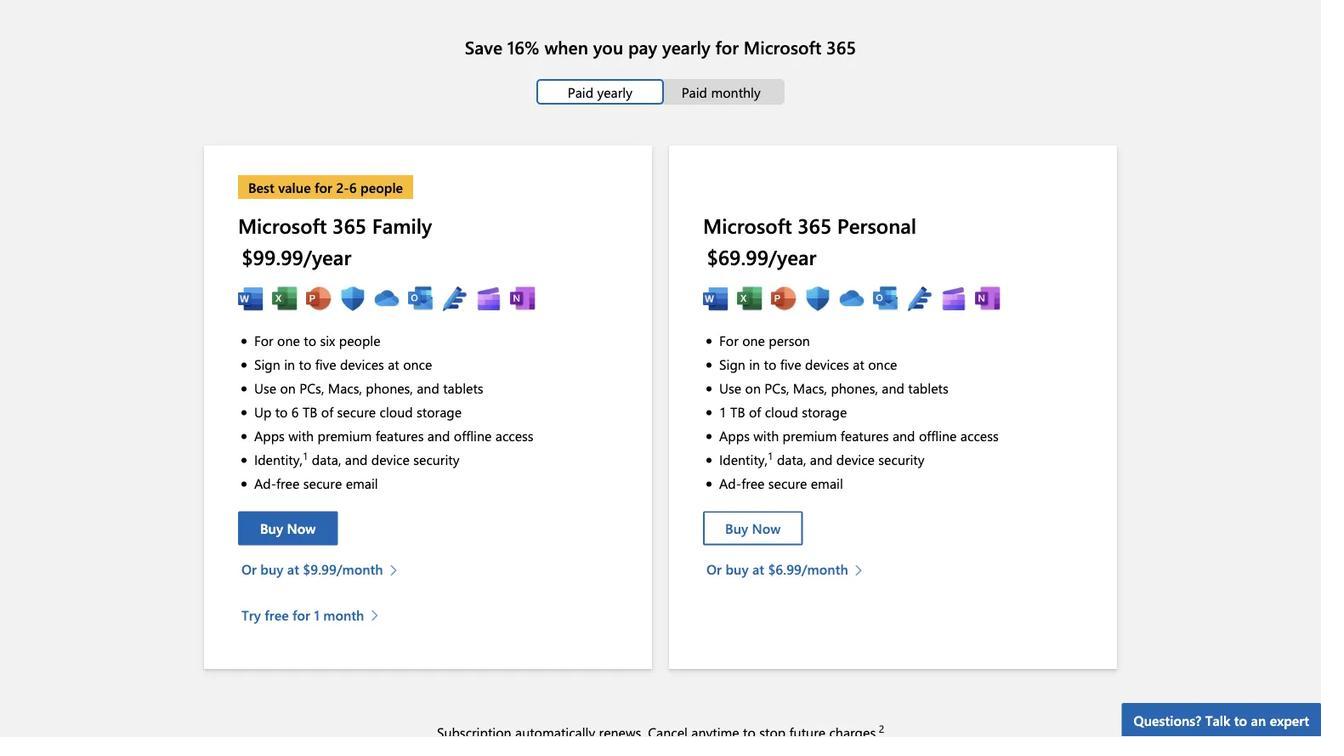 Task type: vqa. For each thing, say whether or not it's contained in the screenshot.
2nd Sign from the right
yes



Task type: locate. For each thing, give the bounding box(es) containing it.
0 horizontal spatial device
[[371, 450, 410, 469]]

2 one from the left
[[742, 331, 765, 349]]

0 horizontal spatial email
[[346, 474, 378, 492]]

1 horizontal spatial tb
[[730, 403, 745, 421]]

365
[[827, 35, 856, 59], [333, 212, 367, 239], [798, 212, 832, 239]]

or for microsoft 365 family
[[241, 560, 257, 578]]

0 horizontal spatial for
[[293, 605, 310, 624]]

yearly
[[662, 35, 711, 59], [597, 82, 633, 101]]

6
[[349, 178, 357, 196], [292, 403, 299, 421]]

on inside for one person sign in to five devices at once use on pcs, macs, phones, and tablets 1 tb of cloud storage apps with premium features and offline access identity, 1 data, and device security ad-free secure email
[[745, 379, 761, 397]]

paid inside paid yearly link
[[568, 82, 594, 101]]

1 buy from the left
[[260, 519, 283, 537]]

with inside for one to six people sign in to five devices at once use on pcs, macs, phones, and tablets up to 6 tb of secure cloud storage apps with premium features and offline access identity, 1 data, and device security ad-free secure email
[[288, 426, 314, 445]]

0 horizontal spatial offline
[[454, 426, 492, 445]]

best value for 2-6 people
[[248, 178, 403, 196]]

1 device from the left
[[371, 450, 410, 469]]

1 horizontal spatial features
[[841, 426, 889, 445]]

now for $69.99/year
[[752, 519, 781, 537]]

in down ms excel image
[[284, 355, 295, 373]]

0 horizontal spatial sign
[[254, 355, 280, 373]]

buy now link up or buy at $9.99/month
[[238, 511, 338, 545]]

1 horizontal spatial of
[[749, 403, 761, 421]]

ms word image
[[238, 286, 264, 312], [703, 286, 729, 312]]

2 phones, from the left
[[831, 379, 878, 397]]

email
[[346, 474, 378, 492], [811, 474, 843, 492]]

1 tablets from the left
[[443, 379, 483, 397]]

offline
[[454, 426, 492, 445], [919, 426, 957, 445]]

ms word image left ms excel icon
[[703, 286, 729, 312]]

1 with from the left
[[288, 426, 314, 445]]

paid left monthly
[[682, 82, 707, 101]]

0 horizontal spatial 6
[[292, 403, 299, 421]]

of
[[321, 403, 333, 421], [749, 403, 761, 421]]

when
[[545, 35, 588, 59]]

$99.99/year
[[242, 243, 351, 270]]

ms outlook image
[[408, 286, 434, 312], [873, 286, 899, 312]]

0 horizontal spatial tablets
[[443, 379, 483, 397]]

1 access from the left
[[496, 426, 534, 445]]

buy up try
[[260, 560, 284, 578]]

1 horizontal spatial paid
[[682, 82, 707, 101]]

or for $69.99/year
[[707, 560, 722, 578]]

macs, down person at top
[[793, 379, 827, 397]]

tb
[[303, 403, 318, 421], [730, 403, 745, 421]]

2 now from the left
[[752, 519, 781, 537]]

once inside for one person sign in to five devices at once use on pcs, macs, phones, and tablets 1 tb of cloud storage apps with premium features and offline access identity, 1 data, and device security ad-free secure email
[[868, 355, 897, 373]]

0 horizontal spatial ms powerpoint image
[[306, 286, 332, 312]]

security inside for one person sign in to five devices at once use on pcs, macs, phones, and tablets 1 tb of cloud storage apps with premium features and offline access identity, 1 data, and device security ad-free secure email
[[879, 450, 925, 469]]

1 phones, from the left
[[366, 379, 413, 397]]

1 in from the left
[[284, 355, 295, 373]]

2 of from the left
[[749, 403, 761, 421]]

1 vertical spatial people
[[339, 331, 381, 349]]

microsoft inside microsoft 365 family $99.99/year
[[238, 212, 327, 239]]

1 horizontal spatial ms word image
[[703, 286, 729, 312]]

cloud
[[380, 403, 413, 421], [765, 403, 798, 421]]

1 horizontal spatial devices
[[805, 355, 849, 373]]

ms onedrive image
[[839, 286, 865, 312]]

0 horizontal spatial identity,
[[254, 450, 303, 469]]

paid inside paid monthly link
[[682, 82, 707, 101]]

1 horizontal spatial 6
[[349, 178, 357, 196]]

0 horizontal spatial one
[[277, 331, 300, 349]]

0 horizontal spatial pcs,
[[300, 379, 324, 397]]

0 horizontal spatial ms editor image
[[442, 286, 468, 312]]

1 horizontal spatial storage
[[802, 403, 847, 421]]

security
[[413, 450, 460, 469], [879, 450, 925, 469]]

microsoft up $99.99/year
[[238, 212, 327, 239]]

to inside dropdown button
[[1234, 711, 1247, 729]]

use inside for one to six people sign in to five devices at once use on pcs, macs, phones, and tablets up to 6 tb of secure cloud storage apps with premium features and offline access identity, 1 data, and device security ad-free secure email
[[254, 379, 276, 397]]

2 buy from the left
[[725, 519, 748, 537]]

macs,
[[328, 379, 362, 397], [793, 379, 827, 397]]

at left $6.99/month
[[752, 560, 764, 578]]

1 horizontal spatial device
[[837, 450, 875, 469]]

six
[[320, 331, 335, 349]]

ms outlook image right ms onedrive image on the right
[[873, 286, 899, 312]]

0 horizontal spatial on
[[280, 379, 296, 397]]

storage
[[417, 403, 462, 421], [802, 403, 847, 421]]

$69.99/year
[[707, 243, 817, 270]]

0 horizontal spatial macs,
[[328, 379, 362, 397]]

1 horizontal spatial premium
[[783, 426, 837, 445]]

2 in from the left
[[749, 355, 760, 373]]

2 access from the left
[[961, 426, 999, 445]]

1 ms outlook image from the left
[[408, 286, 434, 312]]

1 tb from the left
[[303, 403, 318, 421]]

2 horizontal spatial for
[[716, 35, 739, 59]]

microsoft for microsoft 365 family $99.99/year
[[238, 212, 327, 239]]

0 vertical spatial for
[[716, 35, 739, 59]]

premium inside for one to six people sign in to five devices at once use on pcs, macs, phones, and tablets up to 6 tb of secure cloud storage apps with premium features and offline access identity, 1 data, and device security ad-free secure email
[[318, 426, 372, 445]]

1 horizontal spatial once
[[868, 355, 897, 373]]

1 horizontal spatial ad-
[[719, 474, 742, 492]]

identity, inside for one person sign in to five devices at once use on pcs, macs, phones, and tablets 1 tb of cloud storage apps with premium features and offline access identity, 1 data, and device security ad-free secure email
[[719, 450, 768, 469]]

of inside for one person sign in to five devices at once use on pcs, macs, phones, and tablets 1 tb of cloud storage apps with premium features and offline access identity, 1 data, and device security ad-free secure email
[[749, 403, 761, 421]]

ms powerpoint image left ms defender icon
[[306, 286, 332, 312]]

phones, inside for one person sign in to five devices at once use on pcs, macs, phones, and tablets 1 tb of cloud storage apps with premium features and offline access identity, 1 data, and device security ad-free secure email
[[831, 379, 878, 397]]

1 horizontal spatial pcs,
[[765, 379, 789, 397]]

2 once from the left
[[868, 355, 897, 373]]

0 horizontal spatial storage
[[417, 403, 462, 421]]

1 devices from the left
[[340, 355, 384, 373]]

1 vertical spatial 6
[[292, 403, 299, 421]]

paid monthly link
[[657, 79, 785, 105]]

try free for 1 month
[[241, 605, 364, 624]]

people right 2-
[[361, 178, 403, 196]]

to inside for one person sign in to five devices at once use on pcs, macs, phones, and tablets 1 tb of cloud storage apps with premium features and offline access identity, 1 data, and device security ad-free secure email
[[764, 355, 777, 373]]

features inside for one to six people sign in to five devices at once use on pcs, macs, phones, and tablets up to 6 tb of secure cloud storage apps with premium features and offline access identity, 1 data, and device security ad-free secure email
[[376, 426, 424, 445]]

1
[[719, 403, 727, 421], [303, 449, 308, 463], [768, 449, 773, 463], [314, 605, 320, 624]]

1 horizontal spatial phones,
[[831, 379, 878, 397]]

0 horizontal spatial devices
[[340, 355, 384, 373]]

devices down person at top
[[805, 355, 849, 373]]

microsoft up $69.99/year
[[703, 212, 792, 239]]

1 ms powerpoint image from the left
[[306, 286, 332, 312]]

data, inside for one person sign in to five devices at once use on pcs, macs, phones, and tablets 1 tb of cloud storage apps with premium features and offline access identity, 1 data, and device security ad-free secure email
[[777, 450, 806, 469]]

2 buy from the left
[[726, 560, 749, 578]]

0 horizontal spatial of
[[321, 403, 333, 421]]

2 cloud from the left
[[765, 403, 798, 421]]

with inside for one person sign in to five devices at once use on pcs, macs, phones, and tablets 1 tb of cloud storage apps with premium features and offline access identity, 1 data, and device security ad-free secure email
[[754, 426, 779, 445]]

in
[[284, 355, 295, 373], [749, 355, 760, 373]]

0 horizontal spatial data,
[[312, 450, 341, 469]]

buy now up or buy at $9.99/month
[[260, 519, 316, 537]]

1 horizontal spatial one
[[742, 331, 765, 349]]

macs, down six
[[328, 379, 362, 397]]

0 horizontal spatial phones,
[[366, 379, 413, 397]]

1 horizontal spatial ms powerpoint image
[[771, 286, 797, 312]]

0 horizontal spatial buy
[[260, 519, 283, 537]]

1 of from the left
[[321, 403, 333, 421]]

1 sign from the left
[[254, 355, 280, 373]]

five
[[315, 355, 336, 373], [780, 355, 802, 373]]

0 horizontal spatial tb
[[303, 403, 318, 421]]

email inside for one person sign in to five devices at once use on pcs, macs, phones, and tablets 1 tb of cloud storage apps with premium features and offline access identity, 1 data, and device security ad-free secure email
[[811, 474, 843, 492]]

0 vertical spatial yearly
[[662, 35, 711, 59]]

save
[[465, 35, 503, 59]]

ad- inside for one person sign in to five devices at once use on pcs, macs, phones, and tablets 1 tb of cloud storage apps with premium features and offline access identity, 1 data, and device security ad-free secure email
[[719, 474, 742, 492]]

1 horizontal spatial email
[[811, 474, 843, 492]]

buy now up or buy at $6.99/month
[[725, 519, 781, 537]]

0 horizontal spatial in
[[284, 355, 295, 373]]

2 ms outlook image from the left
[[873, 286, 899, 312]]

2 premium from the left
[[783, 426, 837, 445]]

email inside for one to six people sign in to five devices at once use on pcs, macs, phones, and tablets up to 6 tb of secure cloud storage apps with premium features and offline access identity, 1 data, and device security ad-free secure email
[[346, 474, 378, 492]]

1 data, from the left
[[312, 450, 341, 469]]

0 horizontal spatial buy now link
[[238, 511, 338, 545]]

for one person sign in to five devices at once use on pcs, macs, phones, and tablets 1 tb of cloud storage apps with premium features and offline access identity, 1 data, and device security ad-free secure email
[[719, 331, 999, 492]]

security inside for one to six people sign in to five devices at once use on pcs, macs, phones, and tablets up to 6 tb of secure cloud storage apps with premium features and offline access identity, 1 data, and device security ad-free secure email
[[413, 450, 460, 469]]

paid down when
[[568, 82, 594, 101]]

buy up or buy at $6.99/month
[[725, 519, 748, 537]]

questions?
[[1134, 711, 1202, 729]]

ms editor image left ms clipchamp image
[[907, 286, 933, 312]]

1 horizontal spatial on
[[745, 379, 761, 397]]

2 features from the left
[[841, 426, 889, 445]]

1 on from the left
[[280, 379, 296, 397]]

yearly down you
[[597, 82, 633, 101]]

1 macs, from the left
[[328, 379, 362, 397]]

2 offline from the left
[[919, 426, 957, 445]]

0 horizontal spatial use
[[254, 379, 276, 397]]

and
[[417, 379, 439, 397], [882, 379, 905, 397], [428, 426, 450, 445], [893, 426, 915, 445], [345, 450, 368, 469], [810, 450, 833, 469]]

365 inside microsoft 365 personal $69.99/year
[[798, 212, 832, 239]]

ms editor image
[[442, 286, 468, 312], [907, 286, 933, 312]]

0 horizontal spatial now
[[287, 519, 316, 537]]

person
[[769, 331, 810, 349]]

2 data, from the left
[[777, 450, 806, 469]]

pcs, down six
[[300, 379, 324, 397]]

buy now
[[260, 519, 316, 537], [725, 519, 781, 537]]

1 horizontal spatial buy now
[[725, 519, 781, 537]]

1 horizontal spatial now
[[752, 519, 781, 537]]

one for to
[[742, 331, 765, 349]]

0 vertical spatial people
[[361, 178, 403, 196]]

1 use from the left
[[254, 379, 276, 397]]

apps inside for one person sign in to five devices at once use on pcs, macs, phones, and tablets 1 tb of cloud storage apps with premium features and offline access identity, 1 data, and device security ad-free secure email
[[719, 426, 750, 445]]

1 apps from the left
[[254, 426, 285, 445]]

ad- inside for one to six people sign in to five devices at once use on pcs, macs, phones, and tablets up to 6 tb of secure cloud storage apps with premium features and offline access identity, 1 data, and device security ad-free secure email
[[254, 474, 276, 492]]

buy now link
[[238, 511, 338, 545], [703, 511, 803, 545]]

identity,
[[254, 450, 303, 469], [719, 450, 768, 469]]

buy for microsoft 365 family
[[260, 560, 284, 578]]

1 inside for one to six people sign in to five devices at once use on pcs, macs, phones, and tablets up to 6 tb of secure cloud storage apps with premium features and offline access identity, 1 data, and device security ad-free secure email
[[303, 449, 308, 463]]

1 horizontal spatial apps
[[719, 426, 750, 445]]

access inside for one person sign in to five devices at once use on pcs, macs, phones, and tablets 1 tb of cloud storage apps with premium features and offline access identity, 1 data, and device security ad-free secure email
[[961, 426, 999, 445]]

yearly inside "learn more about microsoft 365 home plans." tab list
[[597, 82, 633, 101]]

0 horizontal spatial apps
[[254, 426, 285, 445]]

1 for from the left
[[254, 331, 273, 349]]

0 horizontal spatial for
[[254, 331, 273, 349]]

for down ms excel image
[[254, 331, 273, 349]]

365 inside microsoft 365 family $99.99/year
[[333, 212, 367, 239]]

1 horizontal spatial macs,
[[793, 379, 827, 397]]

or
[[241, 560, 257, 578], [707, 560, 722, 578]]

or buy at $6.99/month button
[[707, 552, 871, 586]]

phones,
[[366, 379, 413, 397], [831, 379, 878, 397]]

ms powerpoint image left ms defender image
[[771, 286, 797, 312]]

buy now link up or buy at $6.99/month
[[703, 511, 803, 545]]

learn more about microsoft 365 home plans. tab list
[[20, 79, 1301, 105]]

1 horizontal spatial or
[[707, 560, 722, 578]]

1 horizontal spatial sign
[[719, 355, 746, 373]]

ms powerpoint image
[[306, 286, 332, 312], [771, 286, 797, 312]]

2 email from the left
[[811, 474, 843, 492]]

try free for 1 month link
[[241, 598, 387, 632]]

in down ms excel icon
[[749, 355, 760, 373]]

0 horizontal spatial access
[[496, 426, 534, 445]]

for inside for one person sign in to five devices at once use on pcs, macs, phones, and tablets 1 tb of cloud storage apps with premium features and offline access identity, 1 data, and device security ad-free secure email
[[719, 331, 739, 349]]

cloud inside for one to six people sign in to five devices at once use on pcs, macs, phones, and tablets up to 6 tb of secure cloud storage apps with premium features and offline access identity, 1 data, and device security ad-free secure email
[[380, 403, 413, 421]]

apps
[[254, 426, 285, 445], [719, 426, 750, 445]]

1 horizontal spatial tablets
[[908, 379, 949, 397]]

tablets
[[443, 379, 483, 397], [908, 379, 949, 397]]

one inside for one person sign in to five devices at once use on pcs, macs, phones, and tablets 1 tb of cloud storage apps with premium features and offline access identity, 1 data, and device security ad-free secure email
[[742, 331, 765, 349]]

2 devices from the left
[[805, 355, 849, 373]]

at inside for one to six people sign in to five devices at once use on pcs, macs, phones, and tablets up to 6 tb of secure cloud storage apps with premium features and offline access identity, 1 data, and device security ad-free secure email
[[388, 355, 399, 373]]

phones, inside for one to six people sign in to five devices at once use on pcs, macs, phones, and tablets up to 6 tb of secure cloud storage apps with premium features and offline access identity, 1 data, and device security ad-free secure email
[[366, 379, 413, 397]]

1 identity, from the left
[[254, 450, 303, 469]]

or buy at $9.99/month
[[241, 560, 383, 578]]

or buy at $9.99/month button
[[241, 552, 406, 586]]

five down person at top
[[780, 355, 802, 373]]

1 horizontal spatial buy
[[726, 560, 749, 578]]

devices
[[340, 355, 384, 373], [805, 355, 849, 373]]

yearly right pay
[[662, 35, 711, 59]]

1 horizontal spatial for
[[719, 331, 739, 349]]

five inside for one person sign in to five devices at once use on pcs, macs, phones, and tablets 1 tb of cloud storage apps with premium features and offline access identity, 1 data, and device security ad-free secure email
[[780, 355, 802, 373]]

access
[[496, 426, 534, 445], [961, 426, 999, 445]]

paid
[[568, 82, 594, 101], [682, 82, 707, 101]]

0 horizontal spatial once
[[403, 355, 432, 373]]

0 horizontal spatial paid
[[568, 82, 594, 101]]

of inside for one to six people sign in to five devices at once use on pcs, macs, phones, and tablets up to 6 tb of secure cloud storage apps with premium features and offline access identity, 1 data, and device security ad-free secure email
[[321, 403, 333, 421]]

1 offline from the left
[[454, 426, 492, 445]]

ad-
[[254, 474, 276, 492], [719, 474, 742, 492]]

2 buy now link from the left
[[703, 511, 803, 545]]

buy for $69.99/year
[[725, 519, 748, 537]]

2 ms word image from the left
[[703, 286, 729, 312]]

buy left $6.99/month
[[726, 560, 749, 578]]

2-
[[336, 178, 349, 196]]

features inside for one person sign in to five devices at once use on pcs, macs, phones, and tablets 1 tb of cloud storage apps with premium features and offline access identity, 1 data, and device security ad-free secure email
[[841, 426, 889, 445]]

0 horizontal spatial cloud
[[380, 403, 413, 421]]

2 buy now from the left
[[725, 519, 781, 537]]

microsoft for microsoft 365 personal $69.99/year
[[703, 212, 792, 239]]

1 ms editor image from the left
[[442, 286, 468, 312]]

devices inside for one person sign in to five devices at once use on pcs, macs, phones, and tablets 1 tb of cloud storage apps with premium features and offline access identity, 1 data, and device security ad-free secure email
[[805, 355, 849, 373]]

2 apps from the left
[[719, 426, 750, 445]]

2 macs, from the left
[[793, 379, 827, 397]]

2 tb from the left
[[730, 403, 745, 421]]

0 horizontal spatial five
[[315, 355, 336, 373]]

1 horizontal spatial use
[[719, 379, 742, 397]]

1 horizontal spatial identity,
[[719, 450, 768, 469]]

2 device from the left
[[837, 450, 875, 469]]

1 email from the left
[[346, 474, 378, 492]]

sign up up
[[254, 355, 280, 373]]

with
[[288, 426, 314, 445], [754, 426, 779, 445]]

monthly
[[711, 82, 761, 101]]

microsoft
[[744, 35, 822, 59], [238, 212, 327, 239], [703, 212, 792, 239]]

microsoft inside microsoft 365 personal $69.99/year
[[703, 212, 792, 239]]

1 five from the left
[[315, 355, 336, 373]]

pcs,
[[300, 379, 324, 397], [765, 379, 789, 397]]

0 horizontal spatial with
[[288, 426, 314, 445]]

family
[[372, 212, 432, 239]]

secure
[[337, 403, 376, 421], [303, 474, 342, 492], [769, 474, 807, 492]]

one left person at top
[[742, 331, 765, 349]]

buy
[[260, 560, 284, 578], [726, 560, 749, 578]]

devices down ms defender icon
[[340, 355, 384, 373]]

2 sign from the left
[[719, 355, 746, 373]]

people right six
[[339, 331, 381, 349]]

buy up or buy at $9.99/month
[[260, 519, 283, 537]]

16%
[[507, 35, 540, 59]]

6 right up
[[292, 403, 299, 421]]

1 horizontal spatial ms outlook image
[[873, 286, 899, 312]]

2 storage from the left
[[802, 403, 847, 421]]

2 tablets from the left
[[908, 379, 949, 397]]

questions? talk to an expert
[[1134, 711, 1309, 729]]

0 horizontal spatial yearly
[[597, 82, 633, 101]]

1 once from the left
[[403, 355, 432, 373]]

sign
[[254, 355, 280, 373], [719, 355, 746, 373]]

2 paid from the left
[[682, 82, 707, 101]]

0 horizontal spatial security
[[413, 450, 460, 469]]

1 buy from the left
[[260, 560, 284, 578]]

1 vertical spatial yearly
[[597, 82, 633, 101]]

ms editor image left ms clipchamp icon
[[442, 286, 468, 312]]

for left month
[[293, 605, 310, 624]]

1 horizontal spatial buy
[[725, 519, 748, 537]]

premium
[[318, 426, 372, 445], [783, 426, 837, 445]]

on
[[280, 379, 296, 397], [745, 379, 761, 397]]

0 horizontal spatial or
[[241, 560, 257, 578]]

1 horizontal spatial ms editor image
[[907, 286, 933, 312]]

2 for from the left
[[719, 331, 739, 349]]

6 up microsoft 365 family $99.99/year
[[349, 178, 357, 196]]

2 use from the left
[[719, 379, 742, 397]]

1 horizontal spatial five
[[780, 355, 802, 373]]

1 horizontal spatial access
[[961, 426, 999, 445]]

2 on from the left
[[745, 379, 761, 397]]

0 horizontal spatial ms word image
[[238, 286, 264, 312]]

for
[[716, 35, 739, 59], [315, 178, 332, 196], [293, 605, 310, 624]]

questions? talk to an expert button
[[1122, 703, 1321, 737]]

2 five from the left
[[780, 355, 802, 373]]

at
[[388, 355, 399, 373], [853, 355, 865, 373], [287, 560, 299, 578], [752, 560, 764, 578]]

pay
[[628, 35, 657, 59]]

use inside for one person sign in to five devices at once use on pcs, macs, phones, and tablets 1 tb of cloud storage apps with premium features and offline access identity, 1 data, and device security ad-free secure email
[[719, 379, 742, 397]]

1 features from the left
[[376, 426, 424, 445]]

1 horizontal spatial in
[[749, 355, 760, 373]]

1 horizontal spatial cloud
[[765, 403, 798, 421]]

0 horizontal spatial buy now
[[260, 519, 316, 537]]

2 identity, from the left
[[719, 450, 768, 469]]

0 horizontal spatial ad-
[[254, 474, 276, 492]]

tablets inside for one person sign in to five devices at once use on pcs, macs, phones, and tablets 1 tb of cloud storage apps with premium features and offline access identity, 1 data, and device security ad-free secure email
[[908, 379, 949, 397]]

free inside for one person sign in to five devices at once use on pcs, macs, phones, and tablets 1 tb of cloud storage apps with premium features and offline access identity, 1 data, and device security ad-free secure email
[[742, 474, 765, 492]]

1 horizontal spatial yearly
[[662, 35, 711, 59]]

data,
[[312, 450, 341, 469], [777, 450, 806, 469]]

ms excel image
[[272, 286, 298, 312]]

features
[[376, 426, 424, 445], [841, 426, 889, 445]]

for for for one to six people
[[254, 331, 273, 349]]

one for sign
[[277, 331, 300, 349]]

0 horizontal spatial premium
[[318, 426, 372, 445]]

in inside for one person sign in to five devices at once use on pcs, macs, phones, and tablets 1 tb of cloud storage apps with premium features and offline access identity, 1 data, and device security ad-free secure email
[[749, 355, 760, 373]]

or buy at $6.99/month
[[707, 560, 848, 578]]

1 buy now link from the left
[[238, 511, 338, 545]]

buy now for $69.99/year
[[725, 519, 781, 537]]

1 now from the left
[[287, 519, 316, 537]]

1 ms word image from the left
[[238, 286, 264, 312]]

ms excel image
[[737, 286, 763, 312]]

buy
[[260, 519, 283, 537], [725, 519, 748, 537]]

device
[[371, 450, 410, 469], [837, 450, 875, 469]]

1 horizontal spatial security
[[879, 450, 925, 469]]

one
[[277, 331, 300, 349], [742, 331, 765, 349]]

at down ms onedrive icon
[[388, 355, 399, 373]]

tb inside for one to six people sign in to five devices at once use on pcs, macs, phones, and tablets up to 6 tb of secure cloud storage apps with premium features and offline access identity, 1 data, and device security ad-free secure email
[[303, 403, 318, 421]]

2 security from the left
[[879, 450, 925, 469]]

pcs, down person at top
[[765, 379, 789, 397]]

an
[[1251, 711, 1266, 729]]

save 16% when you pay yearly for microsoft 365
[[465, 35, 856, 59]]

paid monthly
[[682, 82, 761, 101]]

1 horizontal spatial for
[[315, 178, 332, 196]]

now
[[287, 519, 316, 537], [752, 519, 781, 537]]

free
[[276, 474, 300, 492], [742, 474, 765, 492], [265, 605, 289, 624]]

five inside for one to six people sign in to five devices at once use on pcs, macs, phones, and tablets up to 6 tb of secure cloud storage apps with premium features and offline access identity, 1 data, and device security ad-free secure email
[[315, 355, 336, 373]]

0 horizontal spatial buy
[[260, 560, 284, 578]]

1 paid from the left
[[568, 82, 594, 101]]

now up or buy at $6.99/month
[[752, 519, 781, 537]]

to
[[304, 331, 316, 349], [299, 355, 311, 373], [764, 355, 777, 373], [275, 403, 288, 421], [1234, 711, 1247, 729]]

2 vertical spatial for
[[293, 605, 310, 624]]

1 premium from the left
[[318, 426, 372, 445]]

for left 2-
[[315, 178, 332, 196]]

2 ad- from the left
[[719, 474, 742, 492]]

1 ad- from the left
[[254, 474, 276, 492]]

1 vertical spatial for
[[315, 178, 332, 196]]

1 horizontal spatial data,
[[777, 450, 806, 469]]

1 cloud from the left
[[380, 403, 413, 421]]

ms word image left ms excel image
[[238, 286, 264, 312]]

0 horizontal spatial features
[[376, 426, 424, 445]]

you
[[593, 35, 623, 59]]

sign down ms excel icon
[[719, 355, 746, 373]]

at down ms onedrive image on the right
[[853, 355, 865, 373]]

2 pcs, from the left
[[765, 379, 789, 397]]

people
[[361, 178, 403, 196], [339, 331, 381, 349]]

2 with from the left
[[754, 426, 779, 445]]

for down ms excel icon
[[719, 331, 739, 349]]

1 storage from the left
[[417, 403, 462, 421]]

0 vertical spatial 6
[[349, 178, 357, 196]]

for up 'paid monthly'
[[716, 35, 739, 59]]

2 or from the left
[[707, 560, 722, 578]]

1 pcs, from the left
[[300, 379, 324, 397]]

1 buy now from the left
[[260, 519, 316, 537]]

1 one from the left
[[277, 331, 300, 349]]

free inside for one to six people sign in to five devices at once use on pcs, macs, phones, and tablets up to 6 tb of secure cloud storage apps with premium features and offline access identity, 1 data, and device security ad-free secure email
[[276, 474, 300, 492]]

once
[[403, 355, 432, 373], [868, 355, 897, 373]]

1 or from the left
[[241, 560, 257, 578]]

ms outlook image right ms onedrive icon
[[408, 286, 434, 312]]

365 for microsoft 365 personal $69.99/year
[[798, 212, 832, 239]]

device inside for one to six people sign in to five devices at once use on pcs, macs, phones, and tablets up to 6 tb of secure cloud storage apps with premium features and offline access identity, 1 data, and device security ad-free secure email
[[371, 450, 410, 469]]

one left six
[[277, 331, 300, 349]]

for inside for one to six people sign in to five devices at once use on pcs, macs, phones, and tablets up to 6 tb of secure cloud storage apps with premium features and offline access identity, 1 data, and device security ad-free secure email
[[254, 331, 273, 349]]

1 horizontal spatial buy now link
[[703, 511, 803, 545]]

for
[[254, 331, 273, 349], [719, 331, 739, 349]]

0 horizontal spatial ms outlook image
[[408, 286, 434, 312]]

five down six
[[315, 355, 336, 373]]

1 horizontal spatial with
[[754, 426, 779, 445]]

ms onenote image
[[975, 286, 1001, 312]]

now up or buy at $9.99/month
[[287, 519, 316, 537]]

1 security from the left
[[413, 450, 460, 469]]

one inside for one to six people sign in to five devices at once use on pcs, macs, phones, and tablets up to 6 tb of secure cloud storage apps with premium features and offline access identity, 1 data, and device security ad-free secure email
[[277, 331, 300, 349]]

use
[[254, 379, 276, 397], [719, 379, 742, 397]]

personal
[[837, 212, 917, 239]]

1 horizontal spatial offline
[[919, 426, 957, 445]]



Task type: describe. For each thing, give the bounding box(es) containing it.
pcs, inside for one to six people sign in to five devices at once use on pcs, macs, phones, and tablets up to 6 tb of secure cloud storage apps with premium features and offline access identity, 1 data, and device security ad-free secure email
[[300, 379, 324, 397]]

buy now link for $69.99/year
[[703, 511, 803, 545]]

devices inside for one to six people sign in to five devices at once use on pcs, macs, phones, and tablets up to 6 tb of secure cloud storage apps with premium features and offline access identity, 1 data, and device security ad-free secure email
[[340, 355, 384, 373]]

talk
[[1205, 711, 1231, 729]]

ms clipchamp image
[[476, 286, 502, 312]]

tablets inside for one to six people sign in to five devices at once use on pcs, macs, phones, and tablets up to 6 tb of secure cloud storage apps with premium features and offline access identity, 1 data, and device security ad-free secure email
[[443, 379, 483, 397]]

paid for paid yearly
[[568, 82, 594, 101]]

buy for microsoft 365 family
[[260, 519, 283, 537]]

offline inside for one to six people sign in to five devices at once use on pcs, macs, phones, and tablets up to 6 tb of secure cloud storage apps with premium features and offline access identity, 1 data, and device security ad-free secure email
[[454, 426, 492, 445]]

ms defender image
[[340, 286, 366, 312]]

ms onenote image
[[510, 286, 536, 312]]

tb inside for one person sign in to five devices at once use on pcs, macs, phones, and tablets 1 tb of cloud storage apps with premium features and offline access identity, 1 data, and device security ad-free secure email
[[730, 403, 745, 421]]

paid yearly
[[568, 82, 633, 101]]

offline inside for one person sign in to five devices at once use on pcs, macs, phones, and tablets 1 tb of cloud storage apps with premium features and offline access identity, 1 data, and device security ad-free secure email
[[919, 426, 957, 445]]

people inside for one to six people sign in to five devices at once use on pcs, macs, phones, and tablets up to 6 tb of secure cloud storage apps with premium features and offline access identity, 1 data, and device security ad-free secure email
[[339, 331, 381, 349]]

month
[[323, 605, 364, 624]]

access inside for one to six people sign in to five devices at once use on pcs, macs, phones, and tablets up to 6 tb of secure cloud storage apps with premium features and offline access identity, 1 data, and device security ad-free secure email
[[496, 426, 534, 445]]

in inside for one to six people sign in to five devices at once use on pcs, macs, phones, and tablets up to 6 tb of secure cloud storage apps with premium features and offline access identity, 1 data, and device security ad-free secure email
[[284, 355, 295, 373]]

ms onedrive image
[[374, 286, 400, 312]]

microsoft 365 family $99.99/year
[[238, 212, 432, 270]]

ms clipchamp image
[[941, 286, 967, 312]]

365 for microsoft 365 family $99.99/year
[[333, 212, 367, 239]]

expert
[[1270, 711, 1309, 729]]

buy for $69.99/year
[[726, 560, 749, 578]]

storage inside for one to six people sign in to five devices at once use on pcs, macs, phones, and tablets up to 6 tb of secure cloud storage apps with premium features and offline access identity, 1 data, and device security ad-free secure email
[[417, 403, 462, 421]]

paid for paid monthly
[[682, 82, 707, 101]]

pcs, inside for one person sign in to five devices at once use on pcs, macs, phones, and tablets 1 tb of cloud storage apps with premium features and offline access identity, 1 data, and device security ad-free secure email
[[765, 379, 789, 397]]

sign inside for one person sign in to five devices at once use on pcs, macs, phones, and tablets 1 tb of cloud storage apps with premium features and offline access identity, 1 data, and device security ad-free secure email
[[719, 355, 746, 373]]

for one to six people sign in to five devices at once use on pcs, macs, phones, and tablets up to 6 tb of secure cloud storage apps with premium features and offline access identity, 1 data, and device security ad-free secure email
[[254, 331, 534, 492]]

2 ms powerpoint image from the left
[[771, 286, 797, 312]]

ms defender image
[[805, 286, 831, 312]]

value
[[278, 178, 311, 196]]

best
[[248, 178, 274, 196]]

at inside for one person sign in to five devices at once use on pcs, macs, phones, and tablets 1 tb of cloud storage apps with premium features and offline access identity, 1 data, and device security ad-free secure email
[[853, 355, 865, 373]]

device inside for one person sign in to five devices at once use on pcs, macs, phones, and tablets 1 tb of cloud storage apps with premium features and offline access identity, 1 data, and device security ad-free secure email
[[837, 450, 875, 469]]

identity, inside for one to six people sign in to five devices at once use on pcs, macs, phones, and tablets up to 6 tb of secure cloud storage apps with premium features and offline access identity, 1 data, and device security ad-free secure email
[[254, 450, 303, 469]]

now for microsoft 365 family
[[287, 519, 316, 537]]

$6.99/month
[[768, 560, 848, 578]]

storage inside for one person sign in to five devices at once use on pcs, macs, phones, and tablets 1 tb of cloud storage apps with premium features and offline access identity, 1 data, and device security ad-free secure email
[[802, 403, 847, 421]]

6 inside for one to six people sign in to five devices at once use on pcs, macs, phones, and tablets up to 6 tb of secure cloud storage apps with premium features and offline access identity, 1 data, and device security ad-free secure email
[[292, 403, 299, 421]]

buy now link for microsoft 365 family
[[238, 511, 338, 545]]

microsoft up monthly
[[744, 35, 822, 59]]

secure inside for one person sign in to five devices at once use on pcs, macs, phones, and tablets 1 tb of cloud storage apps with premium features and offline access identity, 1 data, and device security ad-free secure email
[[769, 474, 807, 492]]

premium inside for one person sign in to five devices at once use on pcs, macs, phones, and tablets 1 tb of cloud storage apps with premium features and offline access identity, 1 data, and device security ad-free secure email
[[783, 426, 837, 445]]

2
[[879, 721, 884, 735]]

try
[[241, 605, 261, 624]]

macs, inside for one to six people sign in to five devices at once use on pcs, macs, phones, and tablets up to 6 tb of secure cloud storage apps with premium features and offline access identity, 1 data, and device security ad-free secure email
[[328, 379, 362, 397]]

for for best value for 2-6 people
[[315, 178, 332, 196]]

once inside for one to six people sign in to five devices at once use on pcs, macs, phones, and tablets up to 6 tb of secure cloud storage apps with premium features and offline access identity, 1 data, and device security ad-free secure email
[[403, 355, 432, 373]]

apps inside for one to six people sign in to five devices at once use on pcs, macs, phones, and tablets up to 6 tb of secure cloud storage apps with premium features and offline access identity, 1 data, and device security ad-free secure email
[[254, 426, 285, 445]]

sign inside for one to six people sign in to five devices at once use on pcs, macs, phones, and tablets up to 6 tb of secure cloud storage apps with premium features and offline access identity, 1 data, and device security ad-free secure email
[[254, 355, 280, 373]]

for for for one person
[[719, 331, 739, 349]]

2 ms editor image from the left
[[907, 286, 933, 312]]

macs, inside for one person sign in to five devices at once use on pcs, macs, phones, and tablets 1 tb of cloud storage apps with premium features and offline access identity, 1 data, and device security ad-free secure email
[[793, 379, 827, 397]]

$9.99/month
[[303, 560, 383, 578]]

at up try free for 1 month
[[287, 560, 299, 578]]

paid yearly link
[[536, 79, 664, 105]]

buy now for microsoft 365 family
[[260, 519, 316, 537]]

microsoft 365 personal $69.99/year
[[703, 212, 917, 270]]

on inside for one to six people sign in to five devices at once use on pcs, macs, phones, and tablets up to 6 tb of secure cloud storage apps with premium features and offline access identity, 1 data, and device security ad-free secure email
[[280, 379, 296, 397]]

cloud inside for one person sign in to five devices at once use on pcs, macs, phones, and tablets 1 tb of cloud storage apps with premium features and offline access identity, 1 data, and device security ad-free secure email
[[765, 403, 798, 421]]

up
[[254, 403, 271, 421]]

for for try free for 1 month
[[293, 605, 310, 624]]

data, inside for one to six people sign in to five devices at once use on pcs, macs, phones, and tablets up to 6 tb of secure cloud storage apps with premium features and offline access identity, 1 data, and device security ad-free secure email
[[312, 450, 341, 469]]



